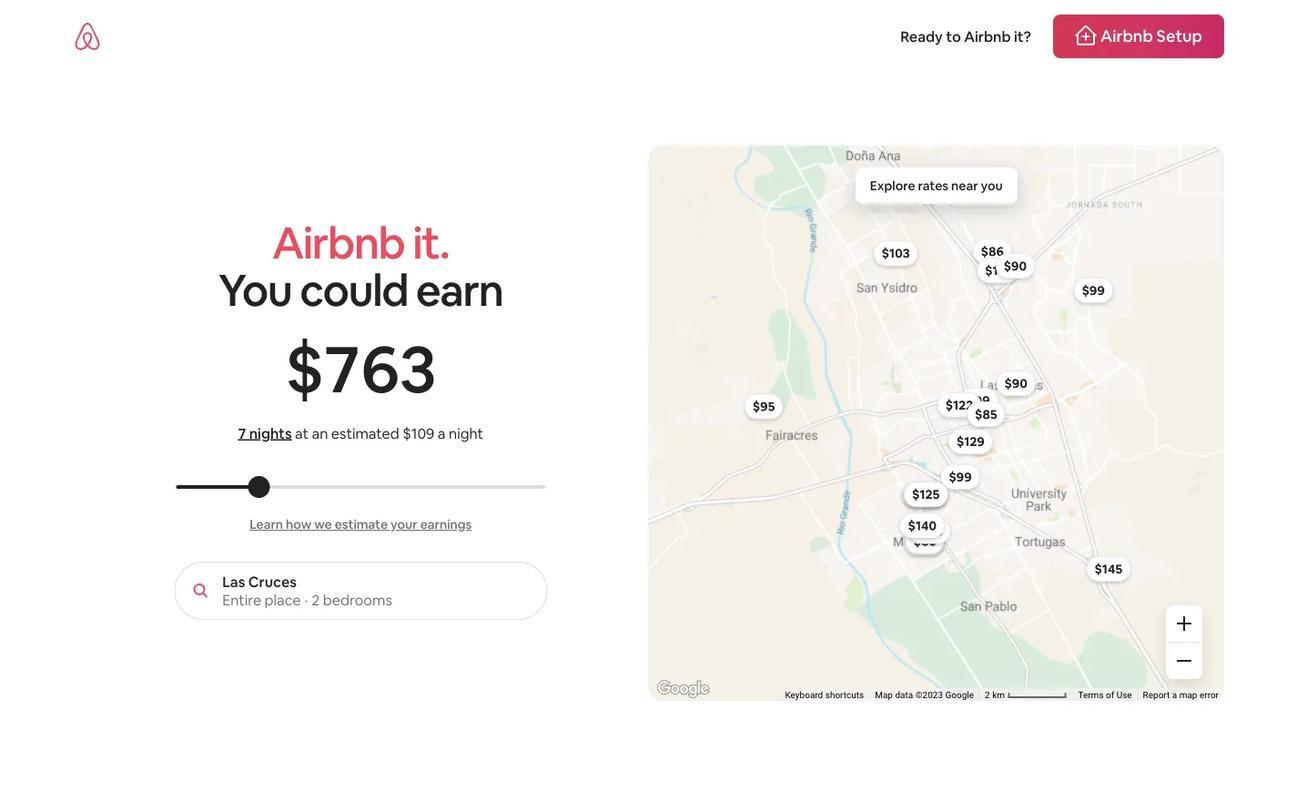 Task type: locate. For each thing, give the bounding box(es) containing it.
map region
[[483, 138, 1298, 792]]

ready
[[901, 27, 943, 46]]

keyboard shortcuts button
[[786, 689, 865, 702]]

0 horizontal spatial $109
[[403, 424, 435, 443]]

0 horizontal spatial 7
[[238, 424, 246, 443]]

airbnb
[[1101, 26, 1154, 47], [965, 27, 1012, 46], [272, 215, 405, 271]]

0 horizontal spatial 2
[[312, 591, 320, 609]]

$129
[[957, 434, 985, 450]]

$115 button
[[909, 519, 951, 544]]

2 inside button
[[986, 690, 991, 701]]

place
[[265, 591, 301, 609]]

a left map
[[1173, 690, 1178, 701]]

2 vertical spatial $99 button
[[941, 464, 981, 490]]

0 horizontal spatial airbnb
[[272, 215, 405, 271]]

2 inside las cruces entire place · 2 bedrooms
[[312, 591, 320, 609]]

2 vertical spatial $90 button
[[905, 530, 944, 556]]

$90
[[1004, 258, 1027, 274], [1005, 376, 1028, 392], [913, 535, 936, 551]]

0 vertical spatial 2
[[312, 591, 320, 609]]

0 vertical spatial $85
[[975, 406, 998, 423]]

7
[[324, 326, 358, 411], [238, 424, 246, 443]]

$86 button
[[973, 239, 1012, 264]]

1 horizontal spatial 2
[[986, 690, 991, 701]]

1 vertical spatial $85
[[914, 533, 937, 550]]

at
[[295, 424, 309, 443]]

$85 inside $115 $85
[[914, 533, 937, 550]]

2 left km
[[986, 690, 991, 701]]

$145
[[1095, 561, 1123, 577]]

$129 button
[[949, 429, 993, 455]]

0 horizontal spatial a
[[438, 424, 446, 443]]

airbnb homepage image
[[73, 22, 102, 51]]

2 km button
[[980, 689, 1073, 702]]

use
[[1117, 690, 1133, 701]]

2 horizontal spatial airbnb
[[1101, 26, 1154, 47]]

1 horizontal spatial $85
[[975, 406, 998, 423]]

$102 button
[[903, 482, 947, 508]]

a left the night
[[438, 424, 446, 443]]

1 vertical spatial 7
[[238, 424, 246, 443]]

you
[[219, 262, 292, 319]]

$99 button
[[1074, 278, 1114, 303], [959, 388, 999, 413], [941, 464, 981, 490]]

airbnb for airbnb setup
[[1101, 26, 1154, 47]]

1 vertical spatial $90 button
[[997, 371, 1036, 396]]

error
[[1200, 690, 1220, 701]]

it.
[[413, 215, 450, 271]]

$95 button
[[745, 394, 784, 419]]

report
[[1144, 690, 1171, 701]]

$102
[[911, 487, 939, 503]]

$109 button
[[904, 482, 949, 508]]

$122 button
[[938, 392, 982, 418]]

$109 inside "button"
[[912, 487, 941, 503]]

$85
[[975, 406, 998, 423], [914, 533, 937, 550]]

$85 button
[[967, 402, 1006, 427], [906, 529, 945, 554]]

earnings
[[420, 516, 472, 533]]

$90 button
[[996, 253, 1036, 279], [997, 371, 1036, 396], [905, 530, 944, 556]]

map data ©2023 google
[[875, 690, 975, 701]]

1 vertical spatial $85 button
[[906, 529, 945, 554]]

rates
[[919, 178, 949, 194]]

report a map error link
[[1144, 690, 1220, 701]]

·
[[305, 591, 308, 609]]

1 vertical spatial 2
[[986, 690, 991, 701]]

$85 $90
[[975, 376, 1028, 423]]

2
[[312, 591, 320, 609], [986, 690, 991, 701]]

2 right ·
[[312, 591, 320, 609]]

$125 button
[[904, 482, 948, 507]]

$99
[[1082, 282, 1105, 299], [967, 393, 990, 409], [949, 469, 972, 485]]

0 vertical spatial $90
[[1004, 258, 1027, 274]]

1 vertical spatial a
[[1173, 690, 1178, 701]]

we
[[314, 516, 332, 533]]

None range field
[[176, 485, 546, 489]]

7 right $
[[324, 326, 358, 411]]

airbnb setup link
[[1054, 15, 1225, 58]]

1 horizontal spatial 7
[[324, 326, 358, 411]]

near
[[952, 178, 979, 194]]

airbnb for airbnb it.
[[272, 215, 405, 271]]

6
[[361, 326, 398, 411]]

a
[[438, 424, 446, 443], [1173, 690, 1178, 701]]

$140
[[908, 518, 937, 534]]

0 vertical spatial $85 button
[[967, 402, 1006, 427]]

$115 $85
[[914, 523, 943, 550]]

0 horizontal spatial $85
[[914, 533, 937, 550]]

0 vertical spatial a
[[438, 424, 446, 443]]

1 vertical spatial $99
[[967, 393, 990, 409]]

1 horizontal spatial $85 button
[[967, 402, 1006, 427]]

2 vertical spatial $90
[[913, 535, 936, 551]]

$90 inside $85 $90
[[1005, 376, 1028, 392]]

learn
[[250, 516, 283, 533]]

terms of use link
[[1079, 690, 1133, 701]]

zoom out image
[[1178, 654, 1192, 669]]

$109
[[403, 424, 435, 443], [912, 487, 941, 503]]

1 horizontal spatial $109
[[912, 487, 941, 503]]

7 left nights
[[238, 424, 246, 443]]

1 vertical spatial $109
[[912, 487, 941, 503]]

1 vertical spatial $90
[[1005, 376, 1028, 392]]

night
[[449, 424, 484, 443]]

zoom in image
[[1178, 617, 1192, 631]]

0 vertical spatial $99 button
[[1074, 278, 1114, 303]]



Task type: vqa. For each thing, say whether or not it's contained in the screenshot.
the top $90 button
yes



Task type: describe. For each thing, give the bounding box(es) containing it.
could
[[300, 262, 408, 319]]

0 vertical spatial $109
[[403, 424, 435, 443]]

3
[[400, 326, 435, 411]]

explore
[[871, 178, 916, 194]]

google image
[[654, 678, 714, 701]]

cruces
[[248, 572, 297, 591]]

$95
[[753, 399, 775, 415]]

©2023
[[916, 690, 944, 701]]

0 vertical spatial 7
[[324, 326, 358, 411]]

$122
[[946, 397, 974, 413]]

$115
[[917, 523, 943, 540]]

$103
[[882, 245, 910, 262]]

explore rates near you button
[[856, 168, 1018, 204]]

las cruces entire place · 2 bedrooms
[[222, 572, 392, 609]]

$119 button
[[977, 258, 1020, 283]]

terms
[[1079, 690, 1104, 701]]

$103 button
[[874, 241, 918, 266]]

earn
[[416, 262, 503, 319]]

2 vertical spatial $99
[[949, 469, 972, 485]]

$ 7 6 3
[[285, 326, 435, 411]]

1 horizontal spatial airbnb
[[965, 27, 1012, 46]]

$125
[[912, 486, 940, 503]]

terms of use
[[1079, 690, 1133, 701]]

how
[[286, 516, 312, 533]]

7 nights at an estimated $109 a night
[[238, 424, 484, 443]]

you
[[981, 178, 1004, 194]]

explore rates near you
[[871, 178, 1004, 194]]

map
[[1180, 690, 1198, 701]]

shortcuts
[[826, 690, 865, 701]]

an
[[312, 424, 328, 443]]

1 vertical spatial $99 button
[[959, 388, 999, 413]]

$85 inside $85 $90
[[975, 406, 998, 423]]

$145 button
[[1087, 556, 1131, 582]]

keyboard
[[786, 690, 824, 701]]

1 horizontal spatial a
[[1173, 690, 1178, 701]]

data
[[896, 690, 914, 701]]

$86
[[981, 243, 1004, 260]]

bedrooms
[[323, 591, 392, 609]]

nights
[[249, 424, 292, 443]]

google
[[946, 690, 975, 701]]

ready to airbnb it?
[[901, 27, 1032, 46]]

$119
[[985, 262, 1012, 279]]

las
[[222, 572, 245, 591]]

7 nights button
[[238, 424, 292, 444]]

estimated
[[331, 424, 400, 443]]

airbnb setup
[[1101, 26, 1203, 47]]

it?
[[1015, 27, 1032, 46]]

of
[[1107, 690, 1115, 701]]

learn how we estimate your earnings
[[250, 516, 472, 533]]

your
[[391, 516, 418, 533]]

report a map error
[[1144, 690, 1220, 701]]

$
[[285, 326, 322, 411]]

setup
[[1157, 26, 1203, 47]]

map
[[875, 690, 893, 701]]

keyboard shortcuts
[[786, 690, 865, 701]]

to
[[947, 27, 962, 46]]

you could earn
[[219, 262, 503, 319]]

0 horizontal spatial $85 button
[[906, 529, 945, 554]]

entire
[[222, 591, 261, 609]]

$140 button
[[900, 513, 945, 539]]

learn how we estimate your earnings button
[[250, 516, 472, 533]]

2 km
[[986, 690, 1008, 701]]

airbnb it.
[[272, 215, 450, 271]]

0 vertical spatial $99
[[1082, 282, 1105, 299]]

0 vertical spatial $90 button
[[996, 253, 1036, 279]]

km
[[993, 690, 1006, 701]]

estimate
[[335, 516, 388, 533]]



